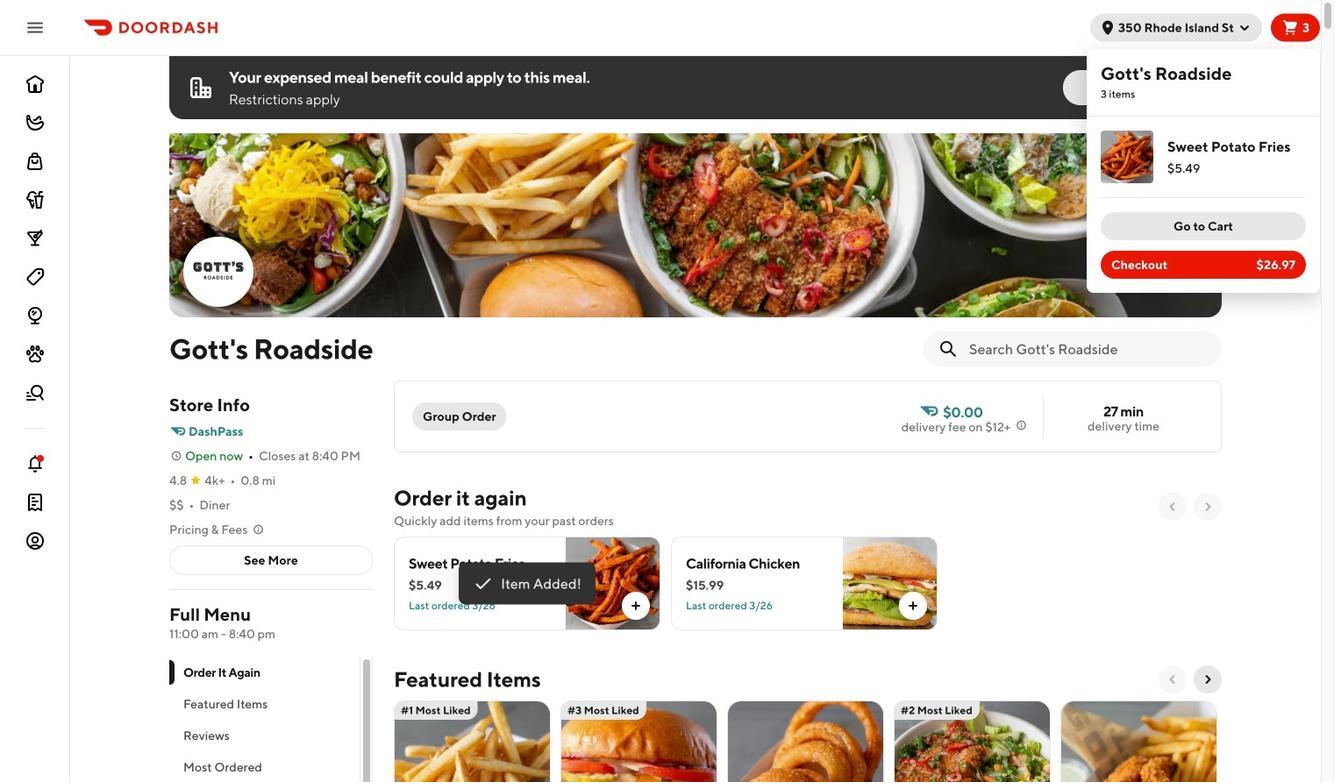 Task type: locate. For each thing, give the bounding box(es) containing it.
0 vertical spatial heading
[[394, 484, 527, 513]]

heading
[[394, 484, 527, 513], [394, 666, 541, 694]]

chicken tenders image
[[1062, 701, 1217, 783]]

previous button of carousel image
[[1166, 500, 1180, 514], [1166, 673, 1180, 687]]

0 vertical spatial previous button of carousel image
[[1166, 500, 1180, 514]]

add item to cart image
[[629, 599, 643, 613]]

1 vertical spatial previous button of carousel image
[[1166, 673, 1180, 687]]

1 heading from the top
[[394, 484, 527, 513]]

next button of carousel image
[[1202, 500, 1216, 514], [1202, 673, 1216, 687]]

0 vertical spatial next button of carousel image
[[1202, 500, 1216, 514]]

sweet potato fries image
[[1101, 131, 1154, 183]]

2 next button of carousel image from the top
[[1202, 673, 1216, 687]]

Item Search search field
[[970, 340, 1209, 359]]

1 next button of carousel image from the top
[[1202, 500, 1216, 514]]

next button of carousel image for first previous button of carousel image from the top of the page
[[1202, 500, 1216, 514]]

gott's roadside image
[[169, 133, 1223, 318], [185, 239, 252, 305]]

1 vertical spatial heading
[[394, 666, 541, 694]]

fries image
[[395, 701, 550, 783]]

1 vertical spatial next button of carousel image
[[1202, 673, 1216, 687]]



Task type: vqa. For each thing, say whether or not it's contained in the screenshot.
heading
yes



Task type: describe. For each thing, give the bounding box(es) containing it.
add item to cart image
[[907, 599, 921, 613]]

cheeseburger image
[[562, 701, 717, 783]]

2 previous button of carousel image from the top
[[1166, 673, 1180, 687]]

next button of carousel image for first previous button of carousel image from the bottom of the page
[[1202, 673, 1216, 687]]

2 heading from the top
[[394, 666, 541, 694]]

1 previous button of carousel image from the top
[[1166, 500, 1180, 514]]

onion rings image
[[728, 701, 884, 783]]

open menu image
[[25, 17, 46, 38]]

vietnamese chicken salad image
[[895, 701, 1051, 783]]



